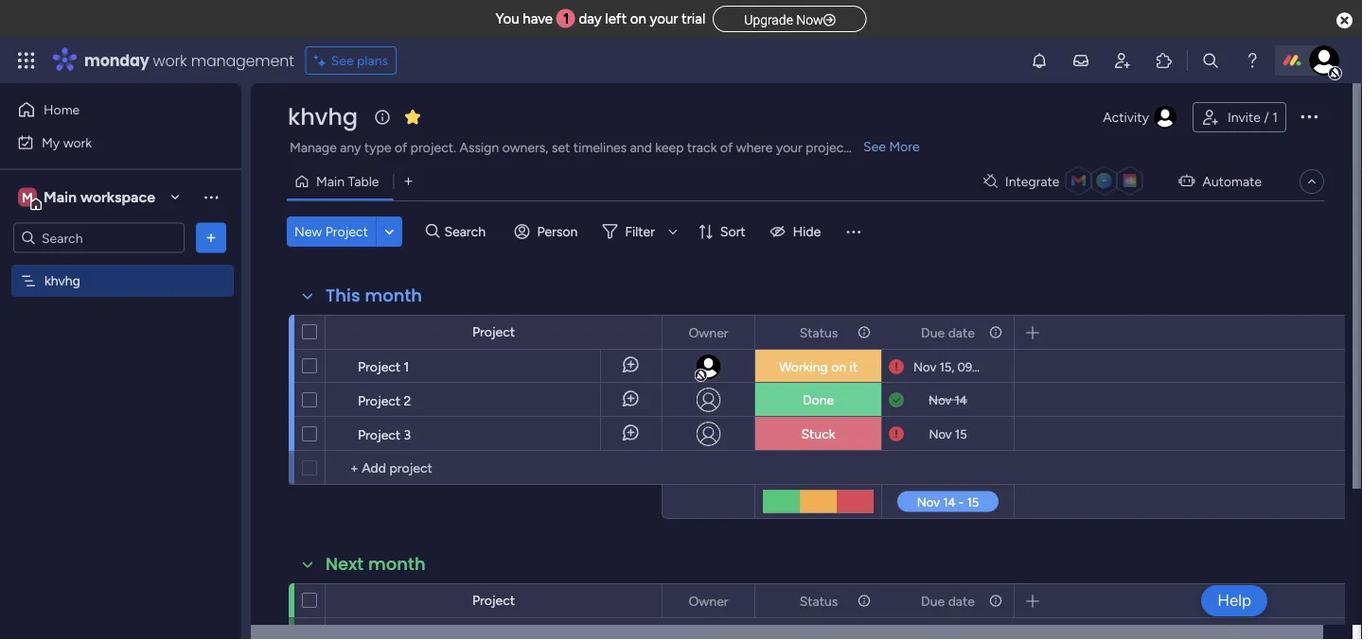 Task type: describe. For each thing, give the bounding box(es) containing it.
month for next month
[[368, 553, 426, 577]]

dapulse rightstroke image
[[823, 13, 836, 27]]

see more link
[[861, 137, 922, 156]]

activity button
[[1096, 102, 1185, 133]]

manage any type of project. assign owners, set timelines and keep track of where your project stands.
[[290, 140, 894, 156]]

v2 overdue deadline image
[[889, 358, 904, 376]]

project 3
[[358, 427, 411, 443]]

main workspace
[[44, 188, 155, 206]]

trial
[[682, 10, 705, 27]]

khvhg list box
[[0, 261, 241, 553]]

upgrade now
[[744, 12, 823, 27]]

1 due date field from the top
[[916, 322, 980, 343]]

it
[[850, 359, 858, 375]]

assign
[[460, 140, 499, 156]]

select product image
[[17, 51, 36, 70]]

integrate
[[1005, 174, 1060, 190]]

2 owner field from the top
[[684, 591, 733, 612]]

Search field
[[440, 219, 497, 245]]

remove from favorites image
[[403, 107, 422, 126]]

done
[[803, 392, 834, 408]]

2 owner from the top
[[689, 594, 728, 610]]

khvhg inside list box
[[44, 273, 80, 289]]

have
[[523, 10, 553, 27]]

set
[[552, 140, 570, 156]]

workspace
[[80, 188, 155, 206]]

2 vertical spatial 1
[[404, 359, 409, 375]]

dapulse integrations image
[[984, 175, 998, 189]]

notifications image
[[1030, 51, 1049, 70]]

working on it
[[779, 359, 858, 375]]

invite / 1
[[1228, 109, 1278, 125]]

you
[[495, 10, 519, 27]]

month for this month
[[365, 284, 422, 308]]

0 horizontal spatial your
[[650, 10, 678, 27]]

0 vertical spatial khvhg
[[288, 101, 358, 133]]

upgrade
[[744, 12, 793, 27]]

apps image
[[1155, 51, 1174, 70]]

main for main table
[[316, 174, 345, 190]]

help
[[1218, 592, 1251, 611]]

1 owner from the top
[[689, 325, 728, 341]]

invite
[[1228, 109, 1261, 125]]

new project
[[294, 224, 368, 240]]

1 of from the left
[[395, 140, 407, 156]]

my work button
[[11, 127, 204, 158]]

see plans button
[[305, 46, 397, 75]]

person button
[[507, 217, 589, 247]]

dapulse close image
[[1337, 11, 1353, 30]]

/
[[1264, 109, 1269, 125]]

stands.
[[852, 140, 894, 156]]

see for see plans
[[331, 53, 354, 69]]

working
[[779, 359, 828, 375]]

now
[[796, 12, 823, 27]]

sort
[[720, 224, 746, 240]]

autopilot image
[[1179, 169, 1195, 193]]

2 due date field from the top
[[916, 591, 980, 612]]

see more
[[863, 139, 920, 155]]

2 of from the left
[[720, 140, 733, 156]]

workspace options image
[[202, 188, 221, 207]]

project 2
[[358, 393, 411, 409]]

next month
[[326, 553, 426, 577]]

search everything image
[[1201, 51, 1220, 70]]

1 owner field from the top
[[684, 322, 733, 343]]

management
[[191, 50, 294, 71]]

This month field
[[321, 284, 427, 309]]

monday
[[84, 50, 149, 71]]

nov for 2
[[929, 393, 952, 408]]

nov for 1
[[914, 360, 936, 375]]

project inside new project button
[[325, 224, 368, 240]]

1 horizontal spatial on
[[831, 359, 846, 375]]

hide
[[793, 224, 821, 240]]

owners,
[[502, 140, 549, 156]]

type
[[364, 140, 391, 156]]

my work
[[42, 134, 92, 151]]

status for this month
[[800, 325, 838, 341]]

more
[[889, 139, 920, 155]]

next
[[326, 553, 364, 577]]

main table
[[316, 174, 379, 190]]

collapse board header image
[[1304, 174, 1320, 189]]

keep
[[655, 140, 684, 156]]

manage
[[290, 140, 337, 156]]

due date for first due date field from the top
[[921, 325, 975, 341]]

+ Add project text field
[[335, 457, 653, 480]]

2 date from the top
[[948, 594, 975, 610]]

upgrade now link
[[713, 5, 867, 32]]



Task type: vqa. For each thing, say whether or not it's contained in the screenshot.
2nd to from the bottom
no



Task type: locate. For each thing, give the bounding box(es) containing it.
left
[[605, 10, 627, 27]]

0 horizontal spatial 1
[[404, 359, 409, 375]]

home button
[[11, 95, 204, 125]]

work for monday
[[153, 50, 187, 71]]

1 vertical spatial owner
[[689, 594, 728, 610]]

work for my
[[63, 134, 92, 151]]

work
[[153, 50, 187, 71], [63, 134, 92, 151]]

2 status from the top
[[800, 594, 838, 610]]

angle down image
[[385, 225, 394, 239]]

menu image
[[844, 222, 863, 241]]

0 vertical spatial status
[[800, 325, 838, 341]]

main
[[316, 174, 345, 190], [44, 188, 77, 206]]

1 vertical spatial work
[[63, 134, 92, 151]]

project 1
[[358, 359, 409, 375]]

add view image
[[405, 175, 412, 189]]

2
[[404, 393, 411, 409]]

activity
[[1103, 109, 1149, 125]]

15,
[[939, 360, 954, 375]]

0 vertical spatial date
[[948, 325, 975, 341]]

0 horizontal spatial of
[[395, 140, 407, 156]]

work inside "button"
[[63, 134, 92, 151]]

see plans
[[331, 53, 388, 69]]

Next month field
[[321, 553, 430, 577]]

1 vertical spatial due date field
[[916, 591, 980, 612]]

0 vertical spatial month
[[365, 284, 422, 308]]

1 vertical spatial date
[[948, 594, 975, 610]]

nov left 15,
[[914, 360, 936, 375]]

option
[[0, 264, 241, 268]]

1 vertical spatial nov
[[929, 393, 952, 408]]

column information image
[[857, 325, 872, 340], [857, 594, 872, 609], [988, 594, 1003, 609]]

1 left day
[[563, 10, 569, 27]]

help button
[[1201, 586, 1268, 617]]

timelines
[[573, 140, 627, 156]]

column information image for this month
[[857, 325, 872, 340]]

1 horizontal spatial main
[[316, 174, 345, 190]]

1 inside invite / 1 button
[[1273, 109, 1278, 125]]

options image
[[1298, 105, 1321, 128]]

nov
[[914, 360, 936, 375], [929, 393, 952, 408], [929, 427, 952, 442]]

you have 1 day left on your trial
[[495, 10, 705, 27]]

plans
[[357, 53, 388, 69]]

3
[[404, 427, 411, 443]]

1 status field from the top
[[795, 322, 843, 343]]

0 vertical spatial owner field
[[684, 322, 733, 343]]

project.
[[411, 140, 456, 156]]

options image
[[202, 229, 221, 248]]

see left more
[[863, 139, 886, 155]]

0 horizontal spatial work
[[63, 134, 92, 151]]

1 horizontal spatial see
[[863, 139, 886, 155]]

khvhg up the manage
[[288, 101, 358, 133]]

1 vertical spatial status
[[800, 594, 838, 610]]

1 vertical spatial month
[[368, 553, 426, 577]]

Due date field
[[916, 322, 980, 343], [916, 591, 980, 612]]

person
[[537, 224, 578, 240]]

1 horizontal spatial 1
[[563, 10, 569, 27]]

table
[[348, 174, 379, 190]]

on right left
[[630, 10, 646, 27]]

owner
[[689, 325, 728, 341], [689, 594, 728, 610]]

month right next
[[368, 553, 426, 577]]

and
[[630, 140, 652, 156]]

due date for 1st due date field from the bottom
[[921, 594, 975, 610]]

where
[[736, 140, 773, 156]]

2 status field from the top
[[795, 591, 843, 612]]

khvhg down search in workspace field
[[44, 273, 80, 289]]

0 horizontal spatial main
[[44, 188, 77, 206]]

main left table
[[316, 174, 345, 190]]

1 horizontal spatial of
[[720, 140, 733, 156]]

see for see more
[[863, 139, 886, 155]]

month inside field
[[368, 553, 426, 577]]

main right workspace icon
[[44, 188, 77, 206]]

v2 overdue deadline image
[[889, 426, 904, 444]]

of
[[395, 140, 407, 156], [720, 140, 733, 156]]

main inside workspace selection element
[[44, 188, 77, 206]]

your
[[650, 10, 678, 27], [776, 140, 803, 156]]

0 vertical spatial due date
[[921, 325, 975, 341]]

v2 done deadline image
[[889, 391, 904, 409]]

filter
[[625, 224, 655, 240]]

1 vertical spatial khvhg
[[44, 273, 80, 289]]

month right this
[[365, 284, 422, 308]]

project
[[325, 224, 368, 240], [472, 324, 515, 340], [358, 359, 401, 375], [358, 393, 401, 409], [358, 427, 401, 443], [472, 593, 515, 609]]

of right type
[[395, 140, 407, 156]]

month
[[365, 284, 422, 308], [368, 553, 426, 577]]

of right track
[[720, 140, 733, 156]]

status field for next month
[[795, 591, 843, 612]]

1 due from the top
[[921, 325, 945, 341]]

1 vertical spatial see
[[863, 139, 886, 155]]

1 horizontal spatial your
[[776, 140, 803, 156]]

Status field
[[795, 322, 843, 343], [795, 591, 843, 612]]

see left plans at the top left of page
[[331, 53, 354, 69]]

home
[[44, 102, 80, 118]]

0 horizontal spatial on
[[630, 10, 646, 27]]

1 vertical spatial due
[[921, 594, 945, 610]]

2 horizontal spatial 1
[[1273, 109, 1278, 125]]

0 vertical spatial status field
[[795, 322, 843, 343]]

0 vertical spatial 1
[[563, 10, 569, 27]]

1 vertical spatial due date
[[921, 594, 975, 610]]

09:00
[[957, 360, 991, 375]]

automate
[[1203, 174, 1262, 190]]

khvhg
[[288, 101, 358, 133], [44, 273, 80, 289]]

0 vertical spatial your
[[650, 10, 678, 27]]

new
[[294, 224, 322, 240]]

work right my
[[63, 134, 92, 151]]

nov 15
[[929, 427, 967, 442]]

status field for this month
[[795, 322, 843, 343]]

stuck
[[801, 426, 835, 443]]

see inside see plans button
[[331, 53, 354, 69]]

nov left 15
[[929, 427, 952, 442]]

your right where
[[776, 140, 803, 156]]

0 vertical spatial nov
[[914, 360, 936, 375]]

0 horizontal spatial see
[[331, 53, 354, 69]]

help image
[[1243, 51, 1262, 70]]

2 due date from the top
[[921, 594, 975, 610]]

column information image for next month
[[857, 594, 872, 609]]

this month
[[326, 284, 422, 308]]

date
[[948, 325, 975, 341], [948, 594, 975, 610]]

2 due from the top
[[921, 594, 945, 610]]

1 vertical spatial your
[[776, 140, 803, 156]]

workspace image
[[18, 187, 37, 208]]

1 right /
[[1273, 109, 1278, 125]]

Owner field
[[684, 322, 733, 343], [684, 591, 733, 612]]

month inside field
[[365, 284, 422, 308]]

your left trial
[[650, 10, 678, 27]]

hide button
[[763, 217, 832, 247]]

1 date from the top
[[948, 325, 975, 341]]

main for main workspace
[[44, 188, 77, 206]]

this
[[326, 284, 360, 308]]

my
[[42, 134, 60, 151]]

column information image
[[988, 325, 1003, 340]]

1 up 2
[[404, 359, 409, 375]]

nov 15, 09:00 am
[[914, 360, 1013, 375]]

0 vertical spatial owner
[[689, 325, 728, 341]]

2 vertical spatial nov
[[929, 427, 952, 442]]

15
[[955, 427, 967, 442]]

any
[[340, 140, 361, 156]]

on
[[630, 10, 646, 27], [831, 359, 846, 375]]

due date
[[921, 325, 975, 341], [921, 594, 975, 610]]

1 vertical spatial on
[[831, 359, 846, 375]]

sort button
[[690, 217, 757, 247]]

v2 search image
[[426, 221, 440, 243]]

show board description image
[[371, 108, 394, 127]]

arrow down image
[[662, 221, 684, 243]]

see inside see more link
[[863, 139, 886, 155]]

on left it
[[831, 359, 846, 375]]

track
[[687, 140, 717, 156]]

0 vertical spatial work
[[153, 50, 187, 71]]

new project button
[[287, 217, 376, 247]]

filter button
[[595, 217, 684, 247]]

status
[[800, 325, 838, 341], [800, 594, 838, 610]]

khvhg field
[[283, 101, 363, 133]]

1 due date from the top
[[921, 325, 975, 341]]

0 vertical spatial see
[[331, 53, 354, 69]]

1 horizontal spatial work
[[153, 50, 187, 71]]

1 horizontal spatial khvhg
[[288, 101, 358, 133]]

1 vertical spatial status field
[[795, 591, 843, 612]]

nov 14
[[929, 393, 967, 408]]

project
[[806, 140, 849, 156]]

1 status from the top
[[800, 325, 838, 341]]

main inside button
[[316, 174, 345, 190]]

14
[[955, 393, 967, 408]]

1 vertical spatial owner field
[[684, 591, 733, 612]]

m
[[22, 189, 33, 205]]

main table button
[[287, 167, 393, 197]]

0 vertical spatial due date field
[[916, 322, 980, 343]]

0 vertical spatial on
[[630, 10, 646, 27]]

see
[[331, 53, 354, 69], [863, 139, 886, 155]]

am
[[994, 360, 1013, 375]]

status for next month
[[800, 594, 838, 610]]

invite / 1 button
[[1193, 102, 1287, 133]]

day
[[579, 10, 602, 27]]

invite members image
[[1113, 51, 1132, 70]]

Search in workspace field
[[40, 227, 158, 249]]

1 for /
[[1273, 109, 1278, 125]]

1 vertical spatial 1
[[1273, 109, 1278, 125]]

1
[[563, 10, 569, 27], [1273, 109, 1278, 125], [404, 359, 409, 375]]

0 vertical spatial due
[[921, 325, 945, 341]]

work right monday
[[153, 50, 187, 71]]

workspace selection element
[[18, 186, 158, 211]]

0 horizontal spatial khvhg
[[44, 273, 80, 289]]

gary orlando image
[[1309, 45, 1340, 76]]

nov left 14
[[929, 393, 952, 408]]

1 for have
[[563, 10, 569, 27]]

inbox image
[[1072, 51, 1091, 70]]

due
[[921, 325, 945, 341], [921, 594, 945, 610]]

monday work management
[[84, 50, 294, 71]]



